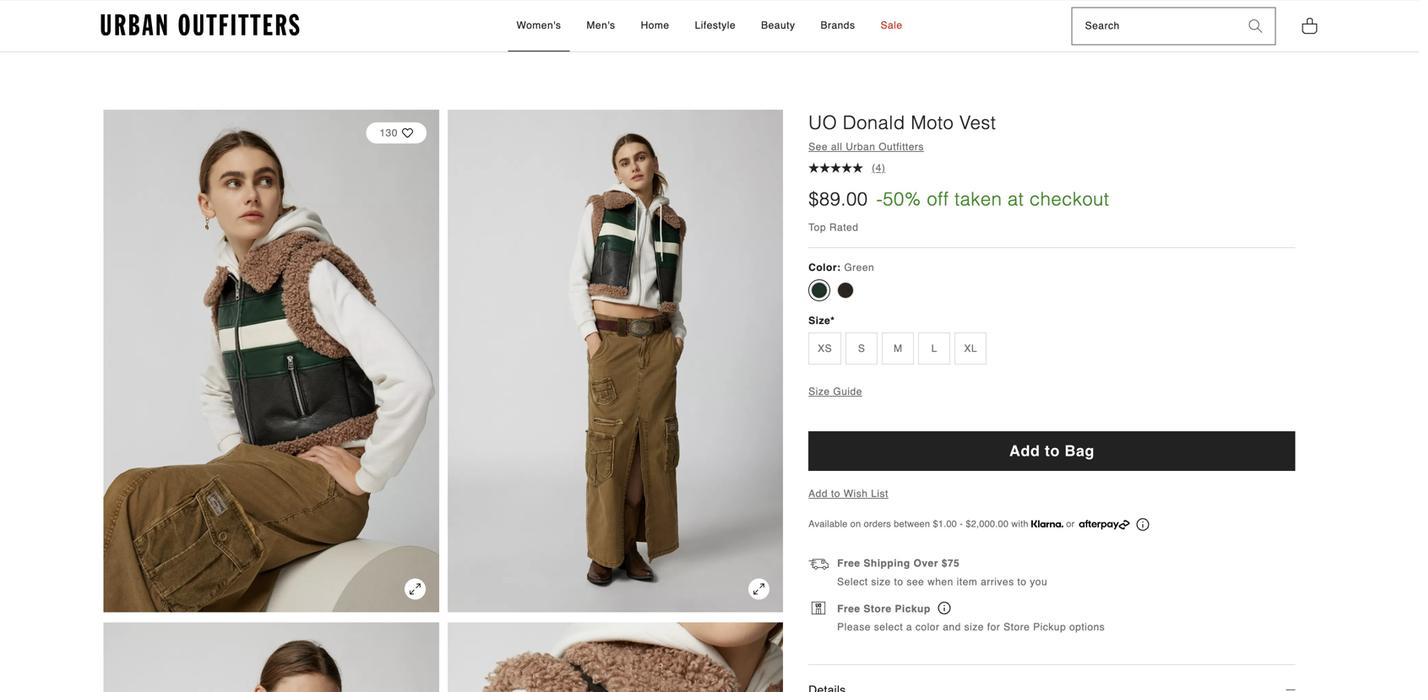 Task type: locate. For each thing, give the bounding box(es) containing it.
- right $1.00
[[960, 519, 963, 530]]

1 vertical spatial size
[[809, 386, 830, 398]]

$89.00 -50% off taken at checkout
[[809, 189, 1110, 210]]

0 horizontal spatial store
[[864, 604, 892, 615]]

$1.00
[[933, 519, 957, 530]]

$75
[[942, 558, 960, 570]]

star rating image down urban
[[853, 163, 864, 173]]

1 vertical spatial pickup
[[1034, 622, 1067, 634]]

0 vertical spatial -
[[877, 189, 883, 210]]

0 horizontal spatial size
[[872, 577, 891, 588]]

uo donald moto vest #2 image
[[104, 623, 439, 693]]

select
[[874, 622, 903, 634]]

0 horizontal spatial star rating image
[[809, 163, 820, 173]]

add left bag
[[1010, 443, 1041, 460]]

zoom in image
[[405, 579, 426, 600], [749, 579, 770, 600]]

2 size from the top
[[809, 386, 830, 398]]

star rating image
[[809, 163, 820, 173], [853, 163, 864, 173]]

brands link
[[812, 1, 864, 51]]

add up available
[[809, 488, 828, 500]]

rated
[[830, 222, 859, 234]]

free
[[838, 558, 861, 570], [838, 604, 861, 615]]

size for and
[[965, 622, 984, 634]]

xl
[[964, 343, 978, 355]]

free store pickup
[[838, 604, 934, 615]]

0 horizontal spatial zoom in image
[[405, 579, 426, 600]]

1 vertical spatial add
[[809, 488, 828, 500]]

0 horizontal spatial add
[[809, 488, 828, 500]]

5.0 stars element
[[809, 163, 864, 174]]

0 vertical spatial size
[[809, 315, 831, 327]]

1 star rating image from the left
[[809, 163, 820, 173]]

to left you
[[1018, 577, 1027, 588]]

size
[[872, 577, 891, 588], [965, 622, 984, 634]]

vest
[[960, 112, 997, 134]]

on
[[851, 519, 861, 530]]

1 horizontal spatial size
[[965, 622, 984, 634]]

options
[[1070, 622, 1105, 634]]

store right for
[[1004, 622, 1030, 634]]

women's link
[[508, 1, 570, 51]]

free up select at the bottom right of the page
[[838, 558, 861, 570]]

0 vertical spatial pickup
[[895, 604, 931, 615]]

see
[[809, 141, 828, 153]]

store pickup image
[[812, 603, 826, 615], [812, 603, 826, 615], [938, 603, 951, 615]]

0 vertical spatial size
[[872, 577, 891, 588]]

original price: $89.00 element
[[809, 186, 868, 212]]

home link
[[633, 1, 678, 51]]

free inside free shipping over $75 select size to see when item arrives to you
[[838, 558, 861, 570]]

lifestyle
[[695, 19, 736, 31]]

moto
[[911, 112, 954, 134]]

color: green
[[809, 262, 875, 274]]

pickup
[[895, 604, 931, 615], [1034, 622, 1067, 634]]

m
[[894, 343, 903, 355]]

at
[[1008, 189, 1024, 210]]

store
[[864, 604, 892, 615], [1004, 622, 1030, 634]]

size for size guide
[[809, 386, 830, 398]]

free up please in the bottom of the page
[[838, 604, 861, 615]]

s
[[859, 343, 866, 355]]

xs
[[818, 343, 833, 355]]

size for select
[[872, 577, 891, 588]]

men's
[[587, 19, 616, 31]]

donald
[[843, 112, 906, 134]]

2 free from the top
[[838, 604, 861, 615]]

3 star rating image from the left
[[842, 163, 853, 173]]

1 horizontal spatial -
[[960, 519, 963, 530]]

- right $89.00
[[877, 189, 883, 210]]

pickup up a at right bottom
[[895, 604, 931, 615]]

None search field
[[1073, 8, 1237, 44]]

star rating image down see at top
[[809, 163, 820, 173]]

1 star rating image from the left
[[820, 163, 831, 173]]

store up select
[[864, 604, 892, 615]]

1 zoom in image from the left
[[405, 579, 426, 600]]

$89.00
[[809, 189, 868, 210]]

size up xs
[[809, 315, 831, 327]]

urban
[[846, 141, 876, 153]]

pickup left options
[[1034, 622, 1067, 634]]

1 horizontal spatial zoom in image
[[749, 579, 770, 600]]

$2,000.00
[[966, 519, 1009, 530]]

add
[[1010, 443, 1041, 460], [809, 488, 828, 500]]

checkout
[[1030, 189, 1110, 210]]

1 size from the top
[[809, 315, 831, 327]]

list
[[871, 488, 889, 500]]

1 free from the top
[[838, 558, 861, 570]]

1 horizontal spatial star rating image
[[853, 163, 864, 173]]

to
[[1045, 443, 1060, 460], [831, 488, 841, 500], [895, 577, 904, 588], [1018, 577, 1027, 588]]

size left guide on the bottom right of page
[[809, 386, 830, 398]]

top
[[809, 222, 826, 234]]

or
[[1067, 519, 1075, 530]]

0 vertical spatial add
[[1010, 443, 1041, 460]]

0 vertical spatial free
[[838, 558, 861, 570]]

between
[[894, 519, 931, 530]]

top rated
[[809, 222, 859, 234]]

sale link
[[873, 1, 911, 51]]

0 vertical spatial store
[[864, 604, 892, 615]]

with
[[1012, 519, 1029, 530]]

size guide
[[809, 386, 863, 398]]

2 zoom in image from the left
[[749, 579, 770, 600]]

you
[[1030, 577, 1048, 588]]

uo donald moto vest see all urban outfitters
[[809, 112, 997, 153]]

0 horizontal spatial pickup
[[895, 604, 931, 615]]

add inside button
[[1010, 443, 1041, 460]]

1 horizontal spatial store
[[1004, 622, 1030, 634]]

size inside free shipping over $75 select size to see when item arrives to you
[[872, 577, 891, 588]]

l
[[932, 343, 938, 355]]

1 horizontal spatial add
[[1010, 443, 1041, 460]]

0 horizontal spatial -
[[877, 189, 883, 210]]

color
[[916, 622, 940, 634]]

available on orders between $1.00 - $2,000.00 with
[[809, 519, 1032, 530]]

1 vertical spatial free
[[838, 604, 861, 615]]

see all urban outfitters link
[[809, 141, 924, 153]]

and
[[943, 622, 961, 634]]

black multi image
[[838, 282, 854, 299]]

lifestyle link
[[687, 1, 745, 51]]

size guide button
[[809, 386, 863, 398]]

-
[[877, 189, 883, 210], [960, 519, 963, 530]]

uo
[[809, 112, 838, 134]]

size down shipping
[[872, 577, 891, 588]]

size
[[809, 315, 831, 327], [809, 386, 830, 398]]

color:
[[809, 262, 841, 274]]

size left for
[[965, 622, 984, 634]]

for
[[988, 622, 1001, 634]]

1 vertical spatial size
[[965, 622, 984, 634]]

1 vertical spatial store
[[1004, 622, 1030, 634]]

to left bag
[[1045, 443, 1060, 460]]

star rating image
[[820, 163, 831, 173], [831, 163, 842, 173], [842, 163, 853, 173]]

50%
[[883, 189, 922, 210]]

green
[[844, 262, 875, 274]]



Task type: describe. For each thing, give the bounding box(es) containing it.
men's link
[[578, 1, 624, 51]]

orders
[[864, 519, 891, 530]]

130
[[380, 127, 398, 139]]

over
[[914, 558, 939, 570]]

130 button
[[366, 114, 427, 152]]

afterpay image
[[1079, 520, 1130, 530]]

add to wish list button
[[809, 488, 889, 500]]

main navigation element
[[365, 1, 1055, 51]]

beauty link
[[753, 1, 804, 51]]

add for add to bag
[[1010, 443, 1041, 460]]

taken
[[955, 189, 1002, 210]]

see
[[907, 577, 925, 588]]

or button
[[1032, 517, 1150, 532]]

uo donald moto vest #1 image
[[448, 110, 784, 613]]

guide
[[834, 386, 863, 398]]

add to bag
[[1010, 443, 1095, 460]]

urban outfitters image
[[101, 14, 300, 36]]

arrives
[[981, 577, 1015, 588]]

please
[[838, 622, 871, 634]]

1 vertical spatial -
[[960, 519, 963, 530]]

size for size
[[809, 315, 831, 327]]

1 horizontal spatial pickup
[[1034, 622, 1067, 634]]

2 star rating image from the left
[[853, 163, 864, 173]]

to inside the add to bag button
[[1045, 443, 1060, 460]]

available
[[809, 519, 848, 530]]

shipping options image
[[809, 557, 829, 578]]

outfitters
[[879, 141, 924, 153]]

shipping
[[864, 558, 911, 570]]

search image
[[1249, 19, 1263, 33]]

select
[[838, 577, 868, 588]]

women's
[[517, 19, 561, 31]]

uo donald moto vest #3 image
[[448, 623, 784, 693]]

free shipping over $75 select size to see when item arrives to you
[[838, 558, 1048, 588]]

uo donald moto vest image
[[104, 110, 439, 613]]

sale
[[881, 19, 903, 31]]

wish
[[844, 488, 868, 500]]

to left see
[[895, 577, 904, 588]]

please select a color and size for store pickup options
[[838, 622, 1105, 634]]

home
[[641, 19, 670, 31]]

brands
[[821, 19, 856, 31]]

klarna image
[[1032, 521, 1064, 528]]

add to bag button
[[809, 432, 1296, 472]]

free for free shipping over $75 select size to see when item arrives to you
[[838, 558, 861, 570]]

all
[[831, 141, 843, 153]]

a
[[907, 622, 913, 634]]

when
[[928, 577, 954, 588]]

item
[[957, 577, 978, 588]]

free for free store pickup
[[838, 604, 861, 615]]

Search text field
[[1073, 8, 1237, 44]]

green image
[[811, 282, 828, 299]]

add to wish list
[[809, 488, 889, 500]]

2 star rating image from the left
[[831, 163, 842, 173]]

add for add to wish list
[[809, 488, 828, 500]]

to left wish
[[831, 488, 841, 500]]

beauty
[[761, 19, 796, 31]]

off
[[927, 189, 949, 210]]

my shopping bag image
[[1302, 16, 1319, 35]]

bag
[[1065, 443, 1095, 460]]



Task type: vqa. For each thing, say whether or not it's contained in the screenshot.
PETS
no



